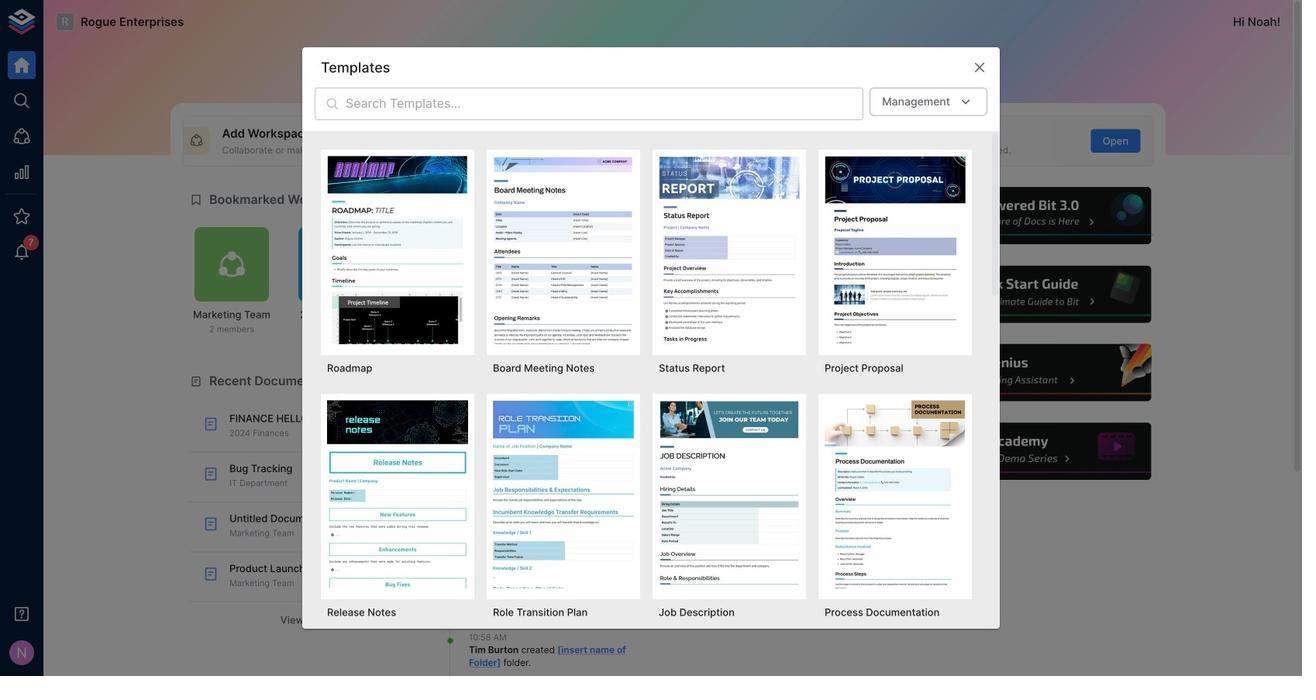 Task type: describe. For each thing, give the bounding box(es) containing it.
board meeting notes image
[[493, 156, 634, 344]]

job description image
[[659, 400, 800, 588]]

3 help image from the top
[[920, 342, 1154, 404]]



Task type: vqa. For each thing, say whether or not it's contained in the screenshot.
'T'
no



Task type: locate. For each thing, give the bounding box(es) containing it.
release notes image
[[327, 400, 468, 588]]

project proposal image
[[825, 156, 966, 344]]

1 help image from the top
[[920, 185, 1154, 247]]

2 help image from the top
[[920, 264, 1154, 325]]

process documentation image
[[825, 400, 966, 588]]

4 help image from the top
[[920, 421, 1154, 482]]

status report image
[[659, 156, 800, 344]]

help image
[[920, 185, 1154, 247], [920, 264, 1154, 325], [920, 342, 1154, 404], [920, 421, 1154, 482]]

dialog
[[302, 47, 1000, 676]]

role transition plan image
[[493, 400, 634, 588]]

roadmap image
[[327, 156, 468, 344]]

Search Templates... text field
[[346, 88, 864, 120]]



